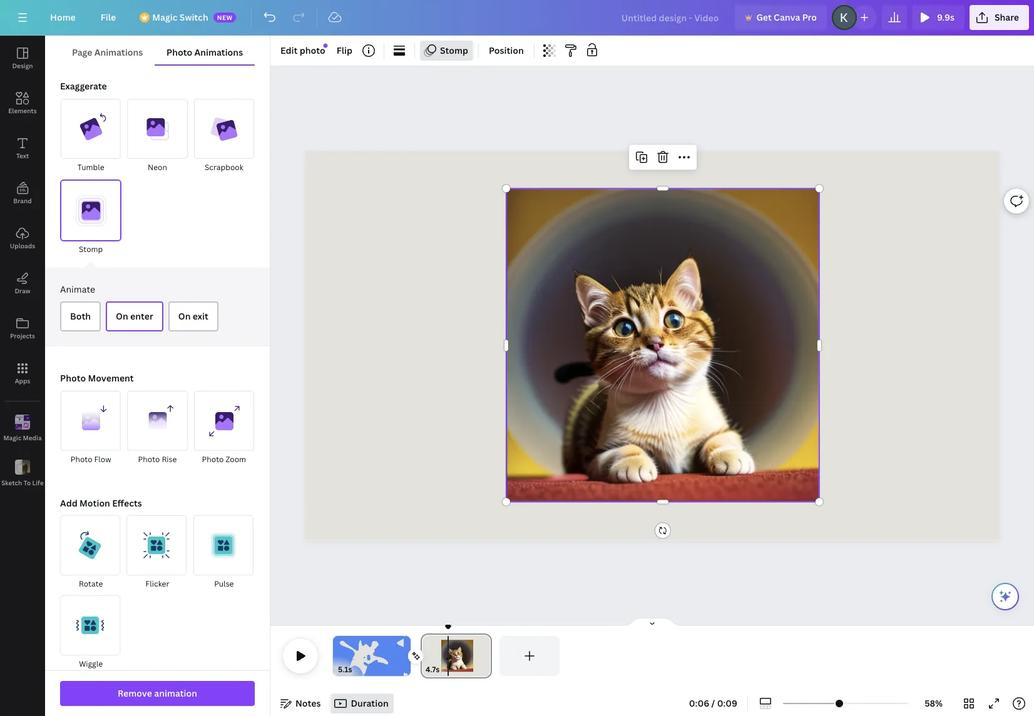 Task type: locate. For each thing, give the bounding box(es) containing it.
trimming, end edge slider
[[402, 637, 411, 677], [481, 637, 492, 677]]

rotate image
[[60, 516, 120, 576]]

photo left movement
[[60, 372, 86, 384]]

magic left switch
[[152, 11, 177, 23]]

2 trimming, end edge slider from the left
[[481, 637, 492, 677]]

get canva pro button
[[735, 5, 827, 30]]

rise
[[162, 455, 177, 465]]

new
[[217, 13, 233, 22]]

stomp down stomp image
[[79, 244, 103, 255]]

stomp button
[[420, 41, 473, 61]]

trimming, start edge slider up duration button
[[333, 637, 342, 677]]

photo left rise
[[138, 455, 160, 465]]

on left "enter"
[[116, 310, 128, 322]]

photo left flow
[[71, 455, 92, 465]]

Page title text field
[[445, 664, 450, 677]]

exaggerate
[[60, 80, 107, 92]]

0 horizontal spatial stomp
[[79, 244, 103, 255]]

photo inside button
[[71, 455, 92, 465]]

0 horizontal spatial trimming, start edge slider
[[333, 637, 342, 677]]

0 horizontal spatial magic
[[3, 434, 21, 442]]

1 trimming, start edge slider from the left
[[333, 637, 342, 677]]

position button
[[484, 41, 529, 61]]

0 horizontal spatial animations
[[94, 46, 143, 58]]

photo animations button
[[155, 41, 255, 64]]

stomp inside dropdown button
[[440, 44, 468, 56]]

photo
[[167, 46, 192, 58], [60, 372, 86, 384], [71, 455, 92, 465], [138, 455, 160, 465], [202, 455, 224, 465]]

rotate
[[79, 579, 103, 590]]

scrapbook button
[[193, 98, 255, 175]]

rotate button
[[60, 516, 122, 591]]

on
[[116, 310, 128, 322], [178, 310, 191, 322]]

0 vertical spatial magic
[[152, 11, 177, 23]]

share
[[995, 11, 1019, 23]]

edit
[[281, 44, 298, 56]]

edit photo
[[281, 44, 325, 56]]

trimming, end edge slider for first trimming, start edge slider
[[402, 637, 411, 677]]

magic
[[152, 11, 177, 23], [3, 434, 21, 442]]

home link
[[40, 5, 86, 30]]

enter
[[130, 310, 153, 322]]

photo rise image
[[127, 391, 188, 451]]

photo left zoom
[[202, 455, 224, 465]]

hide pages image
[[622, 618, 682, 628]]

1 horizontal spatial on
[[178, 310, 191, 322]]

4.7s
[[426, 665, 440, 676]]

0:09
[[717, 698, 738, 710]]

1 vertical spatial magic
[[3, 434, 21, 442]]

movement
[[88, 372, 134, 384]]

duration button
[[331, 694, 394, 714]]

0 horizontal spatial trimming, end edge slider
[[402, 637, 411, 677]]

0 horizontal spatial on
[[116, 310, 128, 322]]

on left exit
[[178, 310, 191, 322]]

1 horizontal spatial trimming, end edge slider
[[481, 637, 492, 677]]

4.7s button
[[426, 664, 440, 677]]

brand button
[[0, 171, 45, 216]]

photo for photo animations
[[167, 46, 192, 58]]

stomp button
[[60, 180, 122, 257]]

magic inside button
[[3, 434, 21, 442]]

sketch to life
[[1, 479, 44, 487]]

9.9s button
[[912, 5, 965, 30]]

magic inside the 'main' menu bar
[[152, 11, 177, 23]]

side panel tab list
[[0, 36, 45, 497]]

page animations button
[[60, 41, 155, 64]]

photo for photo zoom
[[202, 455, 224, 465]]

trimming, end edge slider for first trimming, start edge slider from right
[[481, 637, 492, 677]]

stomp image
[[61, 181, 121, 241]]

trimming, start edge slider left page title text field
[[421, 637, 432, 677]]

trimming, end edge slider left 4.7s
[[402, 637, 411, 677]]

to
[[24, 479, 31, 487]]

1 horizontal spatial stomp
[[440, 44, 468, 56]]

5.1s
[[338, 665, 352, 676]]

elements
[[8, 106, 37, 115]]

wiggle button
[[60, 596, 122, 671]]

2 animations from the left
[[194, 46, 243, 58]]

1 horizontal spatial animations
[[194, 46, 243, 58]]

animations for photo animations
[[194, 46, 243, 58]]

1 horizontal spatial trimming, start edge slider
[[421, 637, 432, 677]]

edit photo button
[[275, 41, 330, 61]]

notes button
[[275, 694, 326, 714]]

trimming, start edge slider
[[333, 637, 342, 677], [421, 637, 432, 677]]

remove animation button
[[60, 682, 255, 707]]

0:06 / 0:09
[[689, 698, 738, 710]]

1 trimming, end edge slider from the left
[[402, 637, 411, 677]]

neon
[[148, 162, 167, 173]]

stomp left "position"
[[440, 44, 468, 56]]

magic media
[[3, 434, 42, 442]]

sketch to life button
[[0, 451, 45, 497]]

photo movement
[[60, 372, 134, 384]]

animations down new
[[194, 46, 243, 58]]

pulse
[[214, 579, 234, 590]]

trimming, end edge slider right page title text field
[[481, 637, 492, 677]]

duration
[[351, 698, 389, 710]]

2 on from the left
[[178, 310, 191, 322]]

photo zoom button
[[193, 391, 255, 467]]

animate
[[60, 283, 95, 295]]

0 vertical spatial stomp
[[440, 44, 468, 56]]

page animations
[[72, 46, 143, 58]]

1 animations from the left
[[94, 46, 143, 58]]

photo rise
[[138, 455, 177, 465]]

on for on enter
[[116, 310, 128, 322]]

flip button
[[332, 41, 358, 61]]

1 on from the left
[[116, 310, 128, 322]]

photo down magic switch in the top left of the page
[[167, 46, 192, 58]]

uploads button
[[0, 216, 45, 261]]

stomp
[[440, 44, 468, 56], [79, 244, 103, 255]]

main menu bar
[[0, 0, 1034, 36]]

photo flow image
[[61, 391, 121, 451]]

both button
[[60, 302, 101, 332]]

both
[[70, 310, 91, 322]]

draw button
[[0, 261, 45, 306]]

1 vertical spatial stomp
[[79, 244, 103, 255]]

media
[[23, 434, 42, 442]]

pulse button
[[193, 516, 255, 591]]

magic left media
[[3, 434, 21, 442]]

design button
[[0, 36, 45, 81]]

1 horizontal spatial magic
[[152, 11, 177, 23]]

animations down 'file' dropdown button
[[94, 46, 143, 58]]

magic for magic media
[[3, 434, 21, 442]]

zoom
[[226, 455, 246, 465]]

apps button
[[0, 351, 45, 396]]

apps
[[15, 377, 30, 386]]



Task type: describe. For each thing, give the bounding box(es) containing it.
life
[[32, 479, 44, 487]]

new image
[[323, 44, 328, 48]]

file
[[101, 11, 116, 23]]

text
[[16, 152, 29, 160]]

share button
[[970, 5, 1029, 30]]

remove
[[118, 688, 152, 700]]

photo
[[300, 44, 325, 56]]

flow
[[94, 455, 111, 465]]

Design title text field
[[612, 5, 730, 30]]

wiggle image
[[60, 596, 120, 656]]

wiggle
[[79, 659, 103, 670]]

exit
[[193, 310, 208, 322]]

photo flow
[[71, 455, 111, 465]]

5.1s button
[[338, 664, 352, 677]]

get canva pro
[[757, 11, 817, 23]]

animations for page animations
[[94, 46, 143, 58]]

elements button
[[0, 81, 45, 126]]

scrapbook image
[[194, 99, 254, 159]]

on exit button
[[168, 302, 218, 332]]

design
[[12, 61, 33, 70]]

flicker button
[[127, 516, 188, 591]]

draw
[[15, 287, 30, 296]]

tumble image
[[61, 99, 121, 159]]

photo for photo movement
[[60, 372, 86, 384]]

magic media button
[[0, 406, 45, 451]]

photo for photo flow
[[71, 455, 92, 465]]

photo zoom
[[202, 455, 246, 465]]

9.9s
[[937, 11, 955, 23]]

add motion effects
[[60, 498, 142, 510]]

on enter button
[[106, 302, 163, 332]]

pulse image
[[193, 516, 253, 576]]

magic for magic switch
[[152, 11, 177, 23]]

switch
[[180, 11, 208, 23]]

add
[[60, 498, 77, 510]]

photo animations
[[167, 46, 243, 58]]

neon button
[[127, 98, 188, 175]]

photo rise button
[[127, 391, 188, 467]]

position
[[489, 44, 524, 56]]

neon image
[[127, 99, 188, 159]]

uploads
[[10, 242, 35, 250]]

projects button
[[0, 306, 45, 351]]

tumble button
[[60, 98, 122, 175]]

get
[[757, 11, 772, 23]]

canva
[[774, 11, 800, 23]]

flicker
[[146, 579, 169, 590]]

tumble
[[77, 162, 104, 173]]

canva assistant image
[[998, 590, 1013, 605]]

58%
[[925, 698, 943, 710]]

photo flow button
[[60, 391, 122, 467]]

/
[[712, 698, 715, 710]]

0:06
[[689, 698, 710, 710]]

magic switch
[[152, 11, 208, 23]]

home
[[50, 11, 76, 23]]

2 trimming, start edge slider from the left
[[421, 637, 432, 677]]

text button
[[0, 126, 45, 171]]

flip
[[337, 44, 353, 56]]

projects
[[10, 332, 35, 341]]

file button
[[91, 5, 126, 30]]

on for on exit
[[178, 310, 191, 322]]

notes
[[296, 698, 321, 710]]

brand
[[13, 197, 32, 205]]

stomp inside button
[[79, 244, 103, 255]]

photo zoom image
[[194, 391, 254, 451]]

flicker image
[[127, 516, 187, 576]]

pro
[[802, 11, 817, 23]]

sketch
[[1, 479, 22, 487]]

photo for photo rise
[[138, 455, 160, 465]]

on exit
[[178, 310, 208, 322]]

effects
[[112, 498, 142, 510]]

58% button
[[914, 694, 954, 714]]

motion
[[80, 498, 110, 510]]

scrapbook
[[205, 162, 243, 173]]

animation
[[154, 688, 197, 700]]

page
[[72, 46, 92, 58]]

remove animation
[[118, 688, 197, 700]]

on enter
[[116, 310, 153, 322]]



Task type: vqa. For each thing, say whether or not it's contained in the screenshot.
left 5.0s button
no



